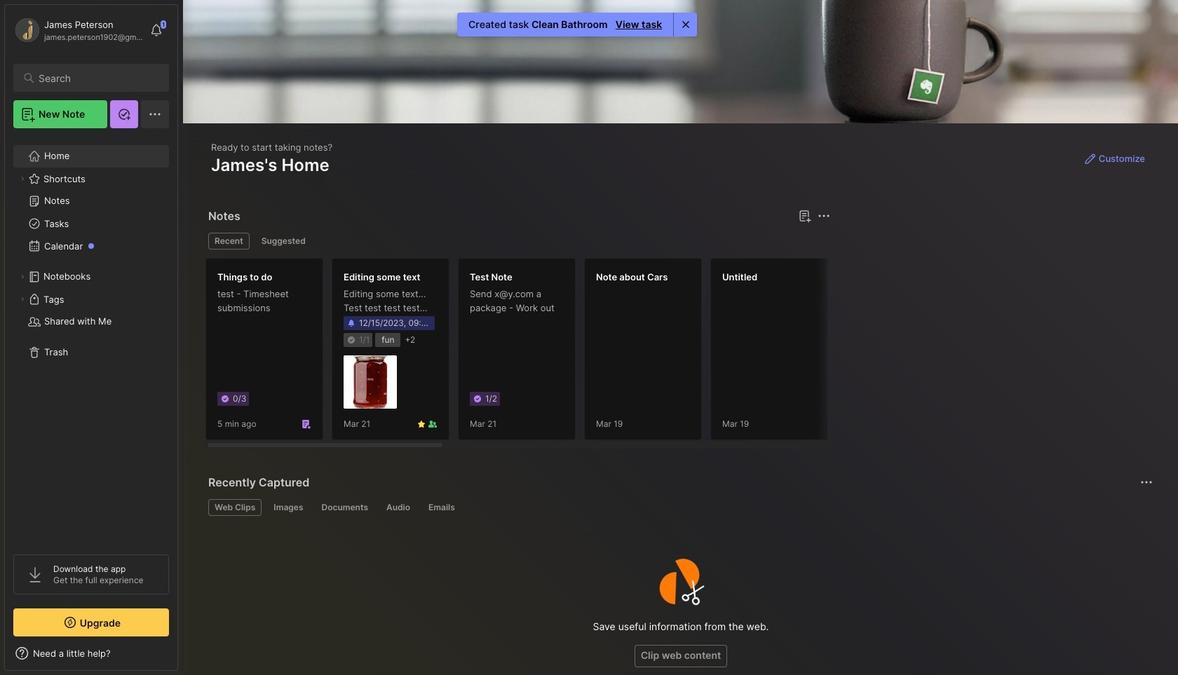 Task type: locate. For each thing, give the bounding box(es) containing it.
More actions field
[[814, 206, 834, 226]]

thumbnail image
[[344, 356, 397, 409]]

click to collapse image
[[177, 650, 188, 666]]

alert
[[457, 13, 697, 36]]

Account field
[[13, 16, 143, 44]]

row group
[[206, 258, 1179, 449]]

WHAT'S NEW field
[[5, 643, 177, 665]]

1 vertical spatial tab list
[[208, 499, 1151, 516]]

tab
[[208, 233, 250, 250], [255, 233, 312, 250], [208, 499, 262, 516], [267, 499, 310, 516], [315, 499, 375, 516], [380, 499, 417, 516], [422, 499, 461, 516]]

None search field
[[39, 69, 156, 86]]

0 vertical spatial tab list
[[208, 233, 828, 250]]

tree
[[5, 137, 177, 542]]

none search field inside main element
[[39, 69, 156, 86]]

tab list
[[208, 233, 828, 250], [208, 499, 1151, 516]]



Task type: vqa. For each thing, say whether or not it's contained in the screenshot.
Nov
no



Task type: describe. For each thing, give the bounding box(es) containing it.
expand notebooks image
[[18, 273, 27, 281]]

expand tags image
[[18, 295, 27, 304]]

more actions image
[[816, 208, 833, 224]]

tree inside main element
[[5, 137, 177, 542]]

1 tab list from the top
[[208, 233, 828, 250]]

main element
[[0, 0, 182, 676]]

Search text field
[[39, 72, 156, 85]]

2 tab list from the top
[[208, 499, 1151, 516]]



